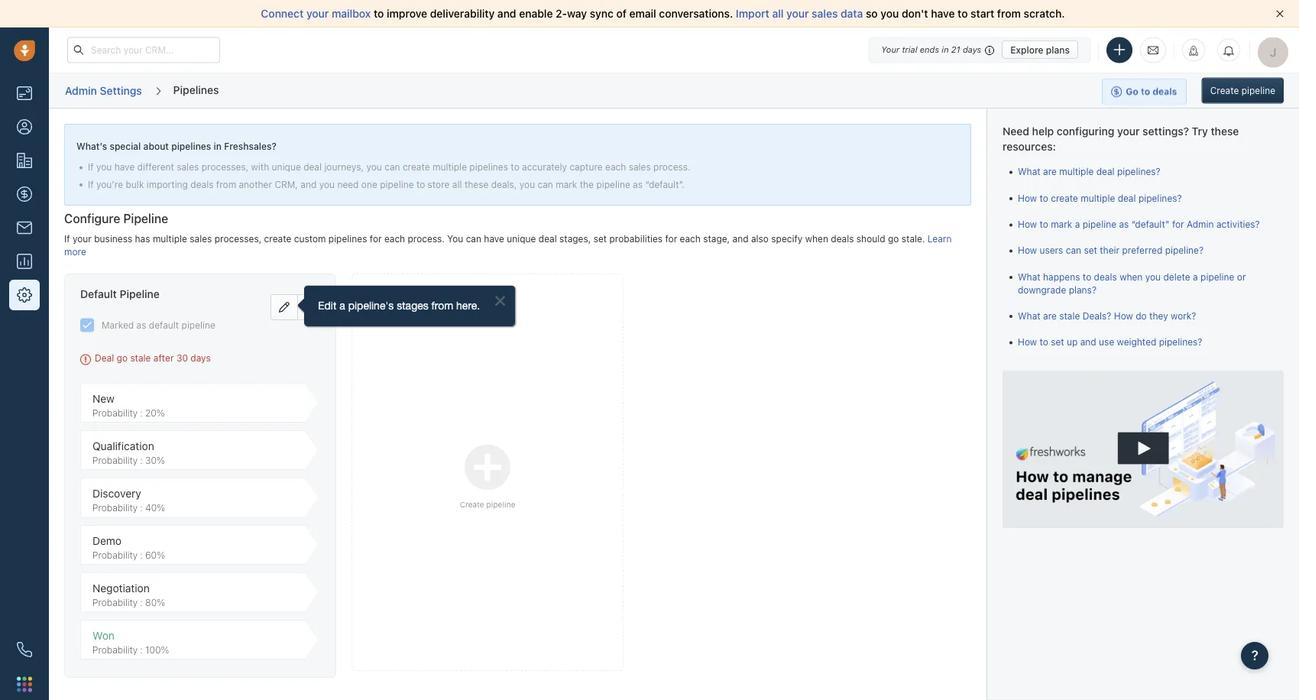 Task type: describe. For each thing, give the bounding box(es) containing it.
: for demo
[[140, 550, 143, 561]]

qualification
[[92, 440, 154, 452]]

0 horizontal spatial create
[[460, 500, 484, 509]]

your
[[881, 45, 900, 55]]

deals?
[[1083, 310, 1112, 321]]

as inside if you have different sales processes, with unique deal journeys, you can create multiple pipelines to accurately capture each sales process. if you're bulk importing deals from another crm, and you need one pipeline to store all these deals, you can mark the pipeline as "default".
[[633, 179, 643, 189]]

your trial ends in 21 days
[[881, 45, 982, 55]]

settings
[[100, 84, 142, 97]]

you
[[447, 233, 463, 244]]

0 horizontal spatial each
[[384, 233, 405, 244]]

admin settings
[[65, 84, 142, 97]]

discovery
[[92, 487, 141, 500]]

processes, inside if you have different sales processes, with unique deal journeys, you can create multiple pipelines to accurately capture each sales process. if you're bulk importing deals from another crm, and you need one pipeline to store all these deals, you can mark the pipeline as "default".
[[202, 162, 249, 172]]

: for new
[[140, 408, 143, 418]]

journeys,
[[324, 162, 364, 172]]

multiple down what are multiple deal pipelines? link
[[1081, 193, 1115, 203]]

"default".
[[645, 179, 684, 189]]

2 horizontal spatial for
[[1172, 219, 1184, 229]]

how to mark a pipeline as "default" for admin activities? link
[[1018, 219, 1260, 229]]

0 horizontal spatial create pipeline
[[460, 500, 515, 509]]

: for won
[[140, 645, 143, 655]]

how users can set their preferred pipeline? link
[[1018, 245, 1204, 256]]

they
[[1150, 310, 1168, 321]]

0 vertical spatial admin
[[65, 84, 97, 97]]

probability for qualification
[[92, 455, 138, 466]]

1 vertical spatial unique
[[507, 233, 536, 244]]

specify
[[771, 233, 803, 244]]

learn
[[928, 233, 952, 244]]

0 horizontal spatial set
[[594, 233, 607, 244]]

what are multiple deal pipelines? link
[[1018, 166, 1161, 177]]

1 horizontal spatial go
[[888, 233, 899, 244]]

20%
[[145, 408, 165, 418]]

to left up at right
[[1040, 337, 1048, 347]]

you up the you're
[[96, 162, 112, 172]]

up
[[1067, 337, 1078, 347]]

what's special about pipelines in freshsales?
[[76, 141, 277, 152]]

sales right has
[[190, 233, 212, 244]]

do
[[1136, 310, 1147, 321]]

and left also
[[733, 233, 749, 244]]

more
[[64, 246, 86, 257]]

40%
[[145, 502, 165, 513]]

how to set up and use weighted pipelines?
[[1018, 337, 1203, 347]]

2 vertical spatial have
[[484, 233, 504, 244]]

Search your CRM... text field
[[67, 37, 220, 63]]

deal left stages,
[[539, 233, 557, 244]]

process. inside if you have different sales processes, with unique deal journeys, you can create multiple pipelines to accurately capture each sales process. if you're bulk importing deals from another crm, and you need one pipeline to store all these deals, you can mark the pipeline as "default".
[[654, 162, 691, 172]]

1 horizontal spatial admin
[[1187, 219, 1214, 229]]

1 horizontal spatial all
[[772, 7, 784, 20]]

after
[[154, 352, 174, 363]]

close image
[[1276, 10, 1284, 18]]

how for can
[[1018, 245, 1037, 256]]

probability for demo
[[92, 550, 138, 561]]

special
[[110, 141, 141, 152]]

and left enable
[[498, 7, 516, 20]]

deal up how to create multiple deal pipelines?
[[1097, 166, 1115, 177]]

1 vertical spatial processes,
[[215, 233, 262, 244]]

with
[[251, 162, 269, 172]]

stale for deals?
[[1060, 310, 1080, 321]]

stages,
[[560, 233, 591, 244]]

0 horizontal spatial for
[[370, 233, 382, 244]]

what happens to deals when you delete a pipeline or downgrade plans?
[[1018, 271, 1246, 295]]

data
[[841, 7, 863, 20]]

to inside what happens to deals when you delete a pipeline or downgrade plans?
[[1083, 271, 1092, 282]]

0 horizontal spatial go
[[117, 352, 128, 363]]

pipeline for default pipeline
[[120, 288, 160, 300]]

sales up "default".
[[629, 162, 651, 172]]

2 horizontal spatial each
[[680, 233, 701, 244]]

learn more link
[[64, 233, 952, 257]]

demo probability : 60%
[[92, 535, 165, 561]]

marked
[[102, 320, 134, 330]]

how left do
[[1114, 310, 1133, 321]]

2 vertical spatial pipelines
[[329, 233, 367, 244]]

you left need
[[319, 179, 335, 189]]

default pipeline
[[80, 288, 160, 300]]

or
[[1237, 271, 1246, 282]]

improve
[[387, 7, 427, 20]]

pipeline inside button
[[1242, 85, 1276, 96]]

store
[[428, 179, 450, 189]]

2 horizontal spatial as
[[1119, 219, 1129, 229]]

don't
[[902, 7, 928, 20]]

negotiation
[[92, 582, 150, 595]]

how for create
[[1018, 193, 1037, 203]]

need help configuring your settings? try these resources:
[[1003, 125, 1239, 153]]

resources:
[[1003, 140, 1056, 153]]

what are stale deals? how do they work?
[[1018, 310, 1196, 321]]

ends
[[920, 45, 939, 55]]

what for what are stale deals? how do they work?
[[1018, 310, 1041, 321]]

bulk
[[126, 179, 144, 189]]

if you have different sales processes, with unique deal journeys, you can create multiple pipelines to accurately capture each sales process. if you're bulk importing deals from another crm, and you need one pipeline to store all these deals, you can mark the pipeline as "default".
[[88, 162, 691, 189]]

are for stale
[[1043, 310, 1057, 321]]

probability for won
[[92, 645, 138, 655]]

activities?
[[1217, 219, 1260, 229]]

probability for discovery
[[92, 502, 138, 513]]

0 vertical spatial have
[[931, 7, 955, 20]]

deals inside if you have different sales processes, with unique deal journeys, you can create multiple pipelines to accurately capture each sales process. if you're bulk importing deals from another crm, and you need one pipeline to store all these deals, you can mark the pipeline as "default".
[[191, 179, 214, 189]]

default
[[80, 288, 117, 300]]

qualification probability : 30%
[[92, 440, 165, 466]]

phone image
[[17, 642, 32, 657]]

explore
[[1011, 44, 1044, 55]]

preferred
[[1122, 245, 1163, 256]]

each inside if you have different sales processes, with unique deal journeys, you can create multiple pipelines to accurately capture each sales process. if you're bulk importing deals from another crm, and you need one pipeline to store all these deals, you can mark the pipeline as "default".
[[605, 162, 626, 172]]

another
[[239, 179, 272, 189]]

business
[[94, 233, 132, 244]]

pipeline for configure pipeline
[[123, 211, 168, 226]]

probabilities
[[610, 233, 663, 244]]

about
[[143, 141, 169, 152]]

deal
[[95, 352, 114, 363]]

happens
[[1043, 271, 1080, 282]]

you right so
[[881, 7, 899, 20]]

mailbox
[[332, 7, 371, 20]]

30%
[[145, 455, 165, 466]]

won probability : 100%
[[92, 629, 169, 655]]

won
[[92, 629, 115, 642]]

freshsales?
[[224, 141, 277, 152]]

conversations.
[[659, 7, 733, 20]]

if your business has multiple sales processes, create custom pipelines for each process. you can have unique deal stages, set probabilities for each stage, and also specify when deals should go stale.
[[64, 233, 925, 244]]

deliverability
[[430, 7, 495, 20]]

what's
[[76, 141, 107, 152]]

deal up how to mark a pipeline as "default" for admin activities? link
[[1118, 193, 1136, 203]]

create pipeline inside button
[[1210, 85, 1276, 96]]

to up deals,
[[511, 162, 520, 172]]

these inside need help configuring your settings? try these resources:
[[1211, 125, 1239, 138]]

2-
[[556, 7, 567, 20]]

delete
[[1164, 271, 1191, 282]]

multiple right has
[[153, 233, 187, 244]]

admin settings link
[[64, 79, 143, 103]]

weighted
[[1117, 337, 1157, 347]]

your up more
[[73, 233, 92, 244]]

configuring
[[1057, 125, 1115, 138]]

new probability : 20%
[[92, 392, 165, 418]]

how to mark a pipeline as "default" for admin activities?
[[1018, 219, 1260, 229]]

create pipeline link
[[352, 274, 623, 670]]

configure pipeline
[[64, 211, 168, 226]]

if for you
[[88, 162, 94, 172]]

are for multiple
[[1043, 166, 1057, 177]]

demo
[[92, 535, 122, 547]]

80%
[[145, 597, 165, 608]]

settings?
[[1143, 125, 1189, 138]]

try
[[1192, 125, 1208, 138]]

email
[[629, 7, 656, 20]]

1 vertical spatial set
[[1084, 245, 1097, 256]]

stage,
[[703, 233, 730, 244]]

: for discovery
[[140, 502, 143, 513]]

how to create multiple deal pipelines?
[[1018, 193, 1182, 203]]

create pipeline button
[[1202, 78, 1284, 104]]

these inside if you have different sales processes, with unique deal journeys, you can create multiple pipelines to accurately capture each sales process. if you're bulk importing deals from another crm, and you need one pipeline to store all these deals, you can mark the pipeline as "default".
[[465, 179, 489, 189]]

you right deals,
[[520, 179, 535, 189]]

trial
[[902, 45, 918, 55]]



Task type: locate. For each thing, give the bounding box(es) containing it.
2 what from the top
[[1018, 271, 1041, 282]]

stale for after
[[130, 352, 151, 363]]

mark
[[556, 179, 577, 189], [1051, 219, 1073, 229]]

: for negotiation
[[140, 597, 143, 608]]

1 horizontal spatial when
[[1120, 271, 1143, 282]]

0 vertical spatial create
[[403, 162, 430, 172]]

probability inside qualification probability : 30%
[[92, 455, 138, 466]]

sales left data
[[812, 7, 838, 20]]

have up bulk
[[114, 162, 135, 172]]

to right mailbox
[[374, 7, 384, 20]]

custom
[[294, 233, 326, 244]]

multiple
[[433, 162, 467, 172], [1060, 166, 1094, 177], [1081, 193, 1115, 203], [153, 233, 187, 244]]

days for your trial ends in 21 days
[[963, 45, 982, 55]]

1 horizontal spatial these
[[1211, 125, 1239, 138]]

0 vertical spatial when
[[805, 233, 828, 244]]

: left 80%
[[140, 597, 143, 608]]

work?
[[1171, 310, 1196, 321]]

1 vertical spatial stale
[[130, 352, 151, 363]]

60%
[[145, 550, 165, 561]]

0 vertical spatial what
[[1018, 166, 1041, 177]]

1 horizontal spatial create
[[1210, 85, 1239, 96]]

processes, down 'another' at the top of the page
[[215, 233, 262, 244]]

deal left "journeys,"
[[304, 162, 322, 172]]

0 horizontal spatial from
[[216, 179, 236, 189]]

when down preferred
[[1120, 271, 1143, 282]]

these
[[1211, 125, 1239, 138], [465, 179, 489, 189]]

can down accurately
[[538, 179, 553, 189]]

in left freshsales?
[[214, 141, 222, 152]]

if down what's
[[88, 162, 94, 172]]

if for your
[[64, 233, 70, 244]]

capture
[[570, 162, 603, 172]]

: inside the negotiation probability : 80%
[[140, 597, 143, 608]]

how for mark
[[1018, 219, 1037, 229]]

explore plans link
[[1002, 41, 1078, 59]]

plans?
[[1069, 284, 1097, 295]]

probability
[[92, 408, 138, 418], [92, 455, 138, 466], [92, 502, 138, 513], [92, 550, 138, 561], [92, 597, 138, 608], [92, 645, 138, 655]]

pipeline
[[1242, 85, 1276, 96], [380, 179, 414, 189], [596, 179, 630, 189], [1083, 219, 1117, 229], [1201, 271, 1235, 282], [182, 320, 215, 330], [486, 500, 515, 509]]

1 vertical spatial are
[[1043, 310, 1057, 321]]

: inside won probability : 100%
[[140, 645, 143, 655]]

0 horizontal spatial pipelines
[[171, 141, 211, 152]]

create
[[403, 162, 430, 172], [1051, 193, 1078, 203], [264, 233, 291, 244]]

2 vertical spatial set
[[1051, 337, 1064, 347]]

deals up the "plans?"
[[1094, 271, 1117, 282]]

to left store
[[416, 179, 425, 189]]

set
[[594, 233, 607, 244], [1084, 245, 1097, 256], [1051, 337, 1064, 347]]

probability inside demo probability : 60%
[[92, 550, 138, 561]]

1 horizontal spatial pipelines
[[329, 233, 367, 244]]

pipeline
[[123, 211, 168, 226], [120, 288, 160, 300]]

0 horizontal spatial all
[[452, 179, 462, 189]]

how left users
[[1018, 245, 1037, 256]]

you
[[881, 7, 899, 20], [96, 162, 112, 172], [366, 162, 382, 172], [319, 179, 335, 189], [520, 179, 535, 189], [1145, 271, 1161, 282]]

your inside need help configuring your settings? try these resources:
[[1117, 125, 1140, 138]]

pipelines inside if you have different sales processes, with unique deal journeys, you can create multiple pipelines to accurately capture each sales process. if you're bulk importing deals from another crm, and you need one pipeline to store all these deals, you can mark the pipeline as "default".
[[470, 162, 508, 172]]

1 vertical spatial days
[[191, 352, 211, 363]]

1 vertical spatial create pipeline
[[460, 500, 515, 509]]

also
[[751, 233, 769, 244]]

how left up at right
[[1018, 337, 1037, 347]]

0 horizontal spatial deals
[[191, 179, 214, 189]]

each left "stage,"
[[680, 233, 701, 244]]

1 vertical spatial pipeline
[[120, 288, 160, 300]]

unique left stages,
[[507, 233, 536, 244]]

1 are from the top
[[1043, 166, 1057, 177]]

how for set
[[1018, 337, 1037, 347]]

: left 100%
[[140, 645, 143, 655]]

connect
[[261, 7, 304, 20]]

can right users
[[1066, 245, 1081, 256]]

pipeline up marked as default pipeline
[[120, 288, 160, 300]]

"default"
[[1132, 219, 1170, 229]]

deals,
[[491, 179, 517, 189]]

what's new image
[[1188, 45, 1199, 56]]

processes, down freshsales?
[[202, 162, 249, 172]]

2 horizontal spatial set
[[1084, 245, 1097, 256]]

0 horizontal spatial in
[[214, 141, 222, 152]]

have right don't
[[931, 7, 955, 20]]

1 horizontal spatial days
[[963, 45, 982, 55]]

freshworks switcher image
[[17, 677, 32, 692]]

you up one
[[366, 162, 382, 172]]

1 horizontal spatial for
[[665, 233, 677, 244]]

from inside if you have different sales processes, with unique deal journeys, you can create multiple pipelines to accurately capture each sales process. if you're bulk importing deals from another crm, and you need one pipeline to store all these deals, you can mark the pipeline as "default".
[[216, 179, 236, 189]]

pipelines? down work?
[[1159, 337, 1203, 347]]

probability inside won probability : 100%
[[92, 645, 138, 655]]

2 vertical spatial deals
[[1094, 271, 1117, 282]]

days for deal go stale after 30 days
[[191, 352, 211, 363]]

connect your mailbox to improve deliverability and enable 2-way sync of email conversations. import all your sales data so you don't have to start from scratch.
[[261, 7, 1065, 20]]

a right delete
[[1193, 271, 1198, 282]]

0 horizontal spatial have
[[114, 162, 135, 172]]

1 vertical spatial these
[[465, 179, 489, 189]]

0 vertical spatial set
[[594, 233, 607, 244]]

1 horizontal spatial a
[[1193, 271, 1198, 282]]

create inside if you have different sales processes, with unique deal journeys, you can create multiple pipelines to accurately capture each sales process. if you're bulk importing deals from another crm, and you need one pipeline to store all these deals, you can mark the pipeline as "default".
[[403, 162, 430, 172]]

what down downgrade
[[1018, 310, 1041, 321]]

users
[[1040, 245, 1063, 256]]

probability down demo
[[92, 550, 138, 561]]

how to create multiple deal pipelines? link
[[1018, 193, 1182, 203]]

probability for negotiation
[[92, 597, 138, 608]]

create down what are multiple deal pipelines? at the top right of the page
[[1051, 193, 1078, 203]]

admin
[[65, 84, 97, 97], [1187, 219, 1214, 229]]

what for what are multiple deal pipelines?
[[1018, 166, 1041, 177]]

multiple up how to create multiple deal pipelines?
[[1060, 166, 1094, 177]]

how down resources:
[[1018, 193, 1037, 203]]

unique inside if you have different sales processes, with unique deal journeys, you can create multiple pipelines to accurately capture each sales process. if you're bulk importing deals from another crm, and you need one pipeline to store all these deals, you can mark the pipeline as "default".
[[272, 162, 301, 172]]

these left deals,
[[465, 179, 489, 189]]

what are multiple deal pipelines?
[[1018, 166, 1161, 177]]

has
[[135, 233, 150, 244]]

1 horizontal spatial create pipeline
[[1210, 85, 1276, 96]]

sales down what's special about pipelines in freshsales?
[[177, 162, 199, 172]]

hotspot (open by clicking or pressing space/enter) alert dialog
[[293, 286, 524, 330]]

for down one
[[370, 233, 382, 244]]

what down resources:
[[1018, 166, 1041, 177]]

the
[[580, 179, 594, 189]]

each
[[605, 162, 626, 172], [384, 233, 405, 244], [680, 233, 701, 244]]

0 vertical spatial if
[[88, 162, 94, 172]]

0 vertical spatial days
[[963, 45, 982, 55]]

stale
[[1060, 310, 1080, 321], [130, 352, 151, 363]]

to left start
[[958, 7, 968, 20]]

from left 'another' at the top of the page
[[216, 179, 236, 189]]

marked as default pipeline
[[102, 320, 215, 330]]

3 what from the top
[[1018, 310, 1041, 321]]

6 : from the top
[[140, 645, 143, 655]]

0 vertical spatial create
[[1210, 85, 1239, 96]]

0 vertical spatial unique
[[272, 162, 301, 172]]

: left "60%"
[[140, 550, 143, 561]]

different
[[137, 162, 174, 172]]

have inside if you have different sales processes, with unique deal journeys, you can create multiple pipelines to accurately capture each sales process. if you're bulk importing deals from another crm, and you need one pipeline to store all these deals, you can mark the pipeline as "default".
[[114, 162, 135, 172]]

so
[[866, 7, 878, 20]]

set right stages,
[[594, 233, 607, 244]]

have
[[931, 7, 955, 20], [114, 162, 135, 172], [484, 233, 504, 244]]

process. up "default".
[[654, 162, 691, 172]]

5 : from the top
[[140, 597, 143, 608]]

2 vertical spatial create
[[264, 233, 291, 244]]

multiple inside if you have different sales processes, with unique deal journeys, you can create multiple pipelines to accurately capture each sales process. if you're bulk importing deals from another crm, and you need one pipeline to store all these deals, you can mark the pipeline as "default".
[[433, 162, 467, 172]]

send email image
[[1148, 44, 1159, 56]]

you're
[[96, 179, 123, 189]]

pipeline inside what happens to deals when you delete a pipeline or downgrade plans?
[[1201, 271, 1235, 282]]

should
[[857, 233, 886, 244]]

2 horizontal spatial deals
[[1094, 271, 1117, 282]]

admin up pipeline?
[[1187, 219, 1214, 229]]

you inside what happens to deals when you delete a pipeline or downgrade plans?
[[1145, 271, 1161, 282]]

1 vertical spatial create
[[460, 500, 484, 509]]

0 horizontal spatial as
[[136, 320, 146, 330]]

each right capture
[[605, 162, 626, 172]]

all right store
[[452, 179, 462, 189]]

0 horizontal spatial a
[[1075, 219, 1080, 229]]

: inside qualification probability : 30%
[[140, 455, 143, 466]]

from
[[997, 7, 1021, 20], [216, 179, 236, 189]]

way
[[567, 7, 587, 20]]

1 vertical spatial go
[[117, 352, 128, 363]]

have right the you
[[484, 233, 504, 244]]

your right 'import'
[[787, 7, 809, 20]]

enable
[[519, 7, 553, 20]]

go left stale. on the top of the page
[[888, 233, 899, 244]]

0 horizontal spatial stale
[[130, 352, 151, 363]]

4 : from the top
[[140, 550, 143, 561]]

4 probability from the top
[[92, 550, 138, 561]]

: inside demo probability : 60%
[[140, 550, 143, 561]]

of
[[616, 7, 627, 20]]

their
[[1100, 245, 1120, 256]]

: for qualification
[[140, 455, 143, 466]]

0 vertical spatial from
[[997, 7, 1021, 20]]

deals left should
[[831, 233, 854, 244]]

deal go stale after 30 days
[[95, 352, 211, 363]]

if left the you're
[[88, 179, 94, 189]]

2 : from the top
[[140, 455, 143, 466]]

1 horizontal spatial as
[[633, 179, 643, 189]]

6 probability from the top
[[92, 645, 138, 655]]

go right deal
[[117, 352, 128, 363]]

deal
[[304, 162, 322, 172], [1097, 166, 1115, 177], [1118, 193, 1136, 203], [539, 233, 557, 244]]

2 horizontal spatial create
[[1051, 193, 1078, 203]]

1 horizontal spatial mark
[[1051, 219, 1073, 229]]

1 vertical spatial have
[[114, 162, 135, 172]]

0 vertical spatial in
[[942, 45, 949, 55]]

1 horizontal spatial each
[[605, 162, 626, 172]]

and right crm,
[[301, 179, 317, 189]]

deals right importing
[[191, 179, 214, 189]]

0 horizontal spatial days
[[191, 352, 211, 363]]

downgrade
[[1018, 284, 1066, 295]]

1 vertical spatial what
[[1018, 271, 1041, 282]]

you left delete
[[1145, 271, 1161, 282]]

as left default
[[136, 320, 146, 330]]

can
[[385, 162, 400, 172], [538, 179, 553, 189], [466, 233, 481, 244], [1066, 245, 1081, 256]]

a down how to create multiple deal pipelines?
[[1075, 219, 1080, 229]]

1 vertical spatial as
[[1119, 219, 1129, 229]]

2 probability from the top
[[92, 455, 138, 466]]

import
[[736, 7, 769, 20]]

your left mailbox
[[306, 7, 329, 20]]

your left the settings?
[[1117, 125, 1140, 138]]

1 horizontal spatial in
[[942, 45, 949, 55]]

as left "default".
[[633, 179, 643, 189]]

admin left settings
[[65, 84, 97, 97]]

1 horizontal spatial stale
[[1060, 310, 1080, 321]]

0 horizontal spatial when
[[805, 233, 828, 244]]

probability inside the negotiation probability : 80%
[[92, 597, 138, 608]]

2 are from the top
[[1043, 310, 1057, 321]]

from right start
[[997, 7, 1021, 20]]

3 probability from the top
[[92, 502, 138, 513]]

1 vertical spatial a
[[1193, 271, 1198, 282]]

0 horizontal spatial unique
[[272, 162, 301, 172]]

1 vertical spatial pipelines
[[470, 162, 508, 172]]

1 what from the top
[[1018, 166, 1041, 177]]

0 vertical spatial deals
[[191, 179, 214, 189]]

are down downgrade
[[1043, 310, 1057, 321]]

need
[[1003, 125, 1030, 138]]

100%
[[145, 645, 169, 655]]

what for what happens to deals when you delete a pipeline or downgrade plans?
[[1018, 271, 1041, 282]]

probability inside "discovery probability : 40%"
[[92, 502, 138, 513]]

1 vertical spatial in
[[214, 141, 222, 152]]

mark inside if you have different sales processes, with unique deal journeys, you can create multiple pipelines to accurately capture each sales process. if you're bulk importing deals from another crm, and you need one pipeline to store all these deals, you can mark the pipeline as "default".
[[556, 179, 577, 189]]

negotiation probability : 80%
[[92, 582, 165, 608]]

1 vertical spatial pipelines?
[[1139, 193, 1182, 203]]

and right up at right
[[1081, 337, 1097, 347]]

30
[[176, 352, 188, 363]]

pipelines up deals,
[[470, 162, 508, 172]]

pipelines
[[173, 83, 219, 96]]

pipelines right about on the top left
[[171, 141, 211, 152]]

0 vertical spatial pipelines?
[[1117, 166, 1161, 177]]

deals inside what happens to deals when you delete a pipeline or downgrade plans?
[[1094, 271, 1117, 282]]

1 vertical spatial from
[[216, 179, 236, 189]]

: inside "discovery probability : 40%"
[[140, 502, 143, 513]]

2 vertical spatial pipelines?
[[1159, 337, 1203, 347]]

1 : from the top
[[140, 408, 143, 418]]

import all your sales data link
[[736, 7, 866, 20]]

crm,
[[275, 179, 298, 189]]

stale up up at right
[[1060, 310, 1080, 321]]

0 vertical spatial pipeline
[[123, 211, 168, 226]]

connect your mailbox link
[[261, 7, 374, 20]]

pipelines? up "default"
[[1139, 193, 1182, 203]]

a inside what happens to deals when you delete a pipeline or downgrade plans?
[[1193, 271, 1198, 282]]

when inside what happens to deals when you delete a pipeline or downgrade plans?
[[1120, 271, 1143, 282]]

2 vertical spatial if
[[64, 233, 70, 244]]

3 : from the top
[[140, 502, 143, 513]]

pipelines right the custom
[[329, 233, 367, 244]]

learn more
[[64, 233, 952, 257]]

0 vertical spatial processes,
[[202, 162, 249, 172]]

5 probability from the top
[[92, 597, 138, 608]]

pipeline?
[[1165, 245, 1204, 256]]

2 vertical spatial what
[[1018, 310, 1041, 321]]

and
[[498, 7, 516, 20], [301, 179, 317, 189], [733, 233, 749, 244], [1081, 337, 1097, 347]]

deal inside if you have different sales processes, with unique deal journeys, you can create multiple pipelines to accurately capture each sales process. if you're bulk importing deals from another crm, and you need one pipeline to store all these deals, you can mark the pipeline as "default".
[[304, 162, 322, 172]]

mark up users
[[1051, 219, 1073, 229]]

1 vertical spatial admin
[[1187, 219, 1214, 229]]

plans
[[1046, 44, 1070, 55]]

1 horizontal spatial set
[[1051, 337, 1064, 347]]

: inside new probability : 20%
[[140, 408, 143, 418]]

as left "default"
[[1119, 219, 1129, 229]]

how to set up and use weighted pipelines? link
[[1018, 337, 1203, 347]]

are down resources:
[[1043, 166, 1057, 177]]

each left the you
[[384, 233, 405, 244]]

0 vertical spatial as
[[633, 179, 643, 189]]

1 vertical spatial process.
[[408, 233, 445, 244]]

: left 30%
[[140, 455, 143, 466]]

and inside if you have different sales processes, with unique deal journeys, you can create multiple pipelines to accurately capture each sales process. if you're bulk importing deals from another crm, and you need one pipeline to store all these deals, you can mark the pipeline as "default".
[[301, 179, 317, 189]]

1 vertical spatial deals
[[831, 233, 854, 244]]

explore plans
[[1011, 44, 1070, 55]]

0 vertical spatial a
[[1075, 219, 1080, 229]]

set left their
[[1084, 245, 1097, 256]]

your
[[306, 7, 329, 20], [787, 7, 809, 20], [1117, 125, 1140, 138], [73, 233, 92, 244]]

0 vertical spatial are
[[1043, 166, 1057, 177]]

pipelines? down need help configuring your settings? try these resources:
[[1117, 166, 1161, 177]]

1 vertical spatial when
[[1120, 271, 1143, 282]]

1 horizontal spatial create
[[403, 162, 430, 172]]

these right try at the right
[[1211, 125, 1239, 138]]

: left 20% in the left of the page
[[140, 408, 143, 418]]

to down what are multiple deal pipelines? link
[[1040, 193, 1048, 203]]

2 vertical spatial as
[[136, 320, 146, 330]]

need
[[337, 179, 359, 189]]

what inside what happens to deals when you delete a pipeline or downgrade plans?
[[1018, 271, 1041, 282]]

stale left after
[[130, 352, 151, 363]]

unique
[[272, 162, 301, 172], [507, 233, 536, 244]]

0 horizontal spatial mark
[[556, 179, 577, 189]]

importing
[[147, 179, 188, 189]]

1 horizontal spatial have
[[484, 233, 504, 244]]

what happens to deals when you delete a pipeline or downgrade plans? link
[[1018, 271, 1246, 295]]

process. left the you
[[408, 233, 445, 244]]

all inside if you have different sales processes, with unique deal journeys, you can create multiple pipelines to accurately capture each sales process. if you're bulk importing deals from another crm, and you need one pipeline to store all these deals, you can mark the pipeline as "default".
[[452, 179, 462, 189]]

1 vertical spatial all
[[452, 179, 462, 189]]

0 horizontal spatial these
[[465, 179, 489, 189]]

1 horizontal spatial from
[[997, 7, 1021, 20]]

1 horizontal spatial unique
[[507, 233, 536, 244]]

0 vertical spatial pipelines
[[171, 141, 211, 152]]

use
[[1099, 337, 1115, 347]]

0 horizontal spatial process.
[[408, 233, 445, 244]]

0 vertical spatial process.
[[654, 162, 691, 172]]

for up pipeline?
[[1172, 219, 1184, 229]]

what
[[1018, 166, 1041, 177], [1018, 271, 1041, 282], [1018, 310, 1041, 321]]

probability down discovery
[[92, 502, 138, 513]]

days
[[963, 45, 982, 55], [191, 352, 211, 363]]

how up downgrade
[[1018, 219, 1037, 229]]

1 vertical spatial if
[[88, 179, 94, 189]]

probability for new
[[92, 408, 138, 418]]

default
[[149, 320, 179, 330]]

stale.
[[902, 233, 925, 244]]

0 horizontal spatial create
[[264, 233, 291, 244]]

set left up at right
[[1051, 337, 1064, 347]]

can right the you
[[466, 233, 481, 244]]

days right the 21
[[963, 45, 982, 55]]

probability down won
[[92, 645, 138, 655]]

when right specify
[[805, 233, 828, 244]]

1 probability from the top
[[92, 408, 138, 418]]

to up users
[[1040, 219, 1048, 229]]

how
[[1018, 193, 1037, 203], [1018, 219, 1037, 229], [1018, 245, 1037, 256], [1114, 310, 1133, 321], [1018, 337, 1037, 347]]

create inside button
[[1210, 85, 1239, 96]]

1 horizontal spatial process.
[[654, 162, 691, 172]]

phone element
[[9, 634, 40, 665]]

processes,
[[202, 162, 249, 172], [215, 233, 262, 244]]

can right "journeys,"
[[385, 162, 400, 172]]

multiple up store
[[433, 162, 467, 172]]

in left the 21
[[942, 45, 949, 55]]

0 vertical spatial all
[[772, 7, 784, 20]]

probability inside new probability : 20%
[[92, 408, 138, 418]]



Task type: vqa. For each thing, say whether or not it's contained in the screenshot.


